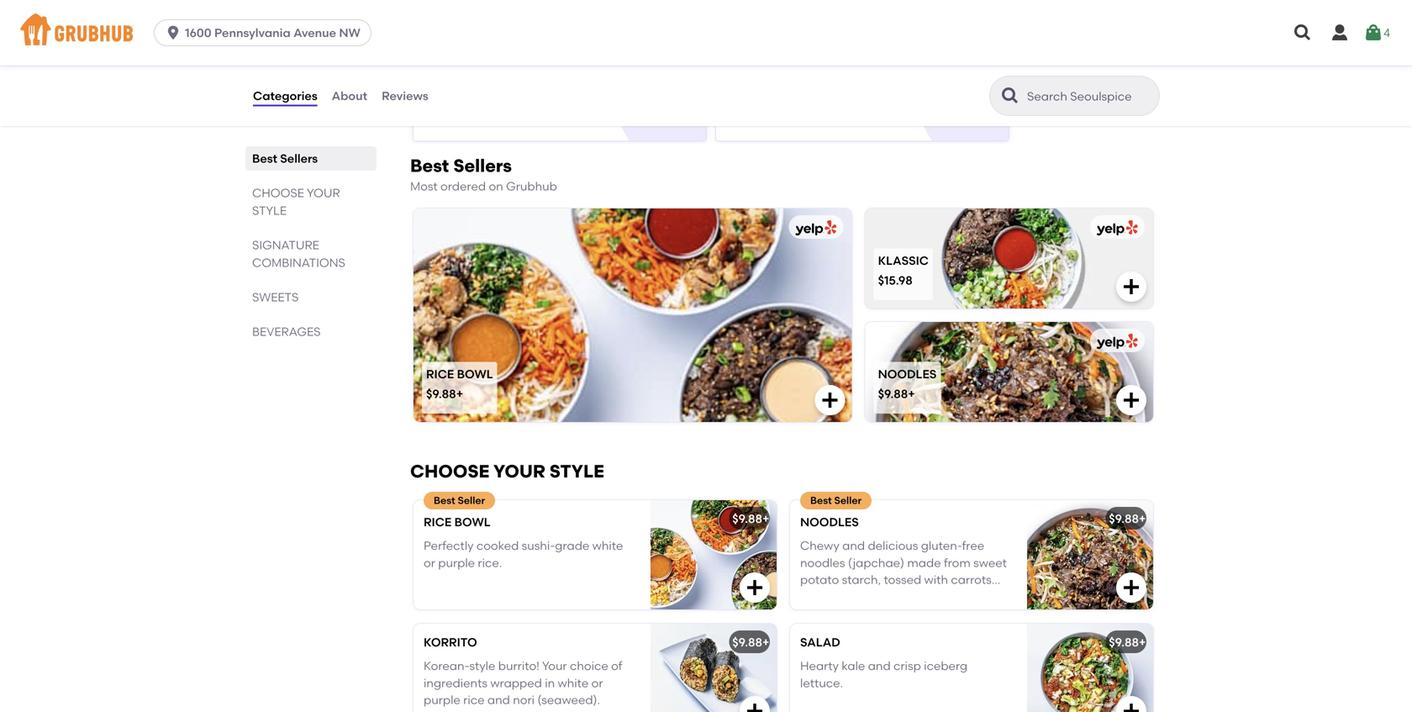 Task type: vqa. For each thing, say whether or not it's contained in the screenshot.
Buffalo
no



Task type: describe. For each thing, give the bounding box(es) containing it.
avenue
[[294, 26, 336, 40]]

noodles $9.88 +
[[878, 367, 937, 401]]

nori
[[513, 693, 535, 707]]

or inside offer valid on qualifying orders of $50 or more.
[[767, 79, 779, 93]]

choice
[[570, 659, 608, 673]]

combinations
[[252, 256, 345, 270]]

+ inside noodles $9.88 +
[[908, 387, 915, 401]]

and up the (japchae)
[[843, 539, 865, 553]]

1600 pennsylvania avenue nw button
[[154, 19, 378, 46]]

of for offer valid on qualifying orders of $50 or more.
[[730, 79, 741, 93]]

1 vertical spatial delicious
[[876, 590, 926, 604]]

best sellers
[[252, 151, 318, 166]]

+ inside rice bowl $9.88 +
[[456, 387, 463, 401]]

or inside perfectly cooked sushi-grade white or purple rice.
[[424, 556, 435, 570]]

details for offer valid on first orders of $25 or more.
[[451, 112, 490, 127]]

made
[[907, 556, 941, 570]]

your
[[542, 659, 567, 673]]

on inside best sellers most ordered on grubhub
[[489, 179, 503, 193]]

seller for rice bowl
[[458, 494, 485, 506]]

$50
[[744, 79, 764, 93]]

2 vertical spatial svg image
[[1122, 701, 1142, 712]]

with
[[924, 573, 948, 587]]

marinade.
[[847, 607, 906, 621]]

rice for rice bowl $9.88 +
[[426, 367, 454, 381]]

4
[[1384, 26, 1391, 40]]

chewy and delicious gluten-free noodles (japchae) made from sweet potato starch, tossed with carrots and kale in a delicious soy-garlic- sesame marinade.
[[800, 539, 1007, 621]]

pennsylvania
[[214, 26, 291, 40]]

Search Seoulspice search field
[[1026, 88, 1154, 104]]

noodles
[[800, 556, 845, 570]]

see details button for offer valid on qualifying orders of $50 or more.
[[730, 104, 793, 135]]

(seaweed).
[[538, 693, 600, 707]]

korrito image
[[651, 624, 777, 712]]

nw
[[339, 26, 361, 40]]

wrapped
[[490, 676, 542, 690]]

garlic-
[[953, 590, 990, 604]]

or inside offer valid on first orders of $25 or more.
[[427, 79, 439, 93]]

in inside korean-style burrito!  your choice of ingredients wrapped in white or purple rice and nori (seaweed).
[[545, 676, 555, 690]]

korean-style burrito!  your choice of ingredients wrapped in white or purple rice and nori (seaweed).
[[424, 659, 623, 707]]

see for offer valid on qualifying orders of $50 or more.
[[730, 112, 751, 127]]

klassic
[[878, 253, 929, 268]]

on for first
[[489, 62, 503, 76]]

0 horizontal spatial choose your style
[[252, 186, 340, 218]]

svg image inside 4 'button'
[[1364, 23, 1384, 43]]

style
[[470, 659, 496, 673]]

best seller for noodles
[[810, 494, 862, 506]]

see details for offer valid on first orders of $25 or more.
[[427, 112, 490, 127]]

0 vertical spatial delicious
[[868, 539, 918, 553]]

soy-
[[929, 590, 953, 604]]

best inside best sellers most ordered on grubhub
[[410, 155, 449, 177]]

from
[[944, 556, 971, 570]]

1 horizontal spatial choose
[[410, 461, 490, 482]]

$15.98
[[878, 273, 913, 287]]

hearty
[[800, 659, 839, 673]]

rice
[[463, 693, 485, 707]]

$9.88 inside rice bowl $9.88 +
[[426, 387, 456, 401]]

perfectly
[[424, 539, 474, 553]]

reviews
[[382, 89, 429, 103]]

yelp image for noodles
[[1094, 334, 1138, 350]]

perfectly cooked sushi-grade white or purple rice.
[[424, 539, 623, 570]]

korrito
[[424, 635, 477, 649]]

salad
[[800, 635, 841, 649]]

signature combinations
[[252, 238, 345, 270]]

grade
[[555, 539, 590, 553]]

noodles for noodles
[[800, 515, 859, 529]]

(japchae)
[[848, 556, 905, 570]]

beverages
[[252, 325, 321, 339]]

chewy
[[800, 539, 840, 553]]

a
[[865, 590, 873, 604]]

see details for offer valid on qualifying orders of $50 or more.
[[730, 112, 793, 127]]

klassic $15.98
[[878, 253, 929, 287]]

$25
[[583, 62, 603, 76]]

bowl for rice bowl $9.88 +
[[457, 367, 493, 381]]

carrots
[[951, 573, 992, 587]]

categories button
[[252, 66, 318, 126]]

crisp
[[894, 659, 921, 673]]

offer valid on qualifying orders of $50 or more.
[[730, 62, 904, 93]]

starch,
[[842, 573, 881, 587]]

first
[[506, 62, 527, 76]]

1600 pennsylvania avenue nw
[[185, 26, 361, 40]]



Task type: locate. For each thing, give the bounding box(es) containing it.
or right $50
[[767, 79, 779, 93]]

valid inside offer valid on qualifying orders of $50 or more.
[[762, 62, 789, 76]]

and inside hearty kale and crisp iceberg lettuce.
[[868, 659, 891, 673]]

sellers for best sellers
[[280, 151, 318, 166]]

details
[[451, 112, 490, 127], [754, 112, 793, 127]]

1 vertical spatial rice
[[424, 515, 452, 529]]

or inside korean-style burrito!  your choice of ingredients wrapped in white or purple rice and nori (seaweed).
[[592, 676, 603, 690]]

rice bowl image
[[651, 500, 777, 609]]

delicious down tossed
[[876, 590, 926, 604]]

sellers down categories button
[[280, 151, 318, 166]]

purple down perfectly
[[438, 556, 475, 570]]

0 vertical spatial your
[[307, 186, 340, 200]]

more. for first
[[442, 79, 474, 93]]

choose up the rice bowl
[[410, 461, 490, 482]]

orders for first
[[530, 62, 566, 76]]

more. inside offer valid on first orders of $25 or more.
[[442, 79, 474, 93]]

rice bowl $9.88 +
[[426, 367, 493, 401]]

white inside korean-style burrito!  your choice of ingredients wrapped in white or purple rice and nori (seaweed).
[[558, 676, 589, 690]]

more. for qualifying
[[781, 79, 814, 93]]

or right the about
[[427, 79, 439, 93]]

offer inside offer valid on first orders of $25 or more.
[[427, 62, 456, 76]]

details down $50
[[754, 112, 793, 127]]

svg image inside 1600 pennsylvania avenue nw button
[[165, 24, 182, 41]]

about
[[332, 89, 367, 103]]

1 horizontal spatial seller
[[834, 494, 862, 506]]

0 horizontal spatial white
[[558, 676, 589, 690]]

1 vertical spatial your
[[493, 461, 545, 482]]

best up the rice bowl
[[434, 494, 455, 506]]

salad image
[[1027, 624, 1153, 712]]

in
[[852, 590, 862, 604], [545, 676, 555, 690]]

valid inside offer valid on first orders of $25 or more.
[[459, 62, 486, 76]]

yelp image
[[792, 220, 837, 236], [1094, 220, 1138, 236], [1094, 334, 1138, 350]]

offer valid on first orders of $25 or more.
[[427, 62, 603, 93]]

2 best seller from the left
[[810, 494, 862, 506]]

0 horizontal spatial of
[[569, 62, 581, 76]]

best seller up chewy
[[810, 494, 862, 506]]

sellers
[[280, 151, 318, 166], [453, 155, 512, 177]]

2 see details from the left
[[730, 112, 793, 127]]

delicious up the (japchae)
[[868, 539, 918, 553]]

0 vertical spatial style
[[252, 203, 287, 218]]

promo image right $25
[[629, 54, 690, 116]]

qualifying
[[809, 62, 865, 76]]

in left a
[[852, 590, 862, 604]]

0 horizontal spatial in
[[545, 676, 555, 690]]

0 vertical spatial purple
[[438, 556, 475, 570]]

hearty kale and crisp iceberg lettuce.
[[800, 659, 968, 690]]

1 orders from the left
[[530, 62, 566, 76]]

1 horizontal spatial promo image
[[932, 54, 993, 116]]

1 horizontal spatial best seller
[[810, 494, 862, 506]]

1 horizontal spatial style
[[550, 461, 604, 482]]

1 horizontal spatial white
[[592, 539, 623, 553]]

1 see details from the left
[[427, 112, 490, 127]]

0 vertical spatial choose
[[252, 186, 304, 200]]

see details
[[427, 112, 490, 127], [730, 112, 793, 127]]

of left $25
[[569, 62, 581, 76]]

of inside korean-style burrito!  your choice of ingredients wrapped in white or purple rice and nori (seaweed).
[[611, 659, 623, 673]]

lettuce.
[[800, 676, 843, 690]]

0 vertical spatial choose your style
[[252, 186, 340, 218]]

kale up the sesame
[[826, 590, 849, 604]]

0 vertical spatial noodles
[[878, 367, 937, 381]]

burrito!
[[498, 659, 540, 673]]

and left crisp
[[868, 659, 891, 673]]

orders inside offer valid on first orders of $25 or more.
[[530, 62, 566, 76]]

in down your
[[545, 676, 555, 690]]

choose inside choose your style
[[252, 186, 304, 200]]

sushi-
[[522, 539, 555, 553]]

1 horizontal spatial noodles
[[878, 367, 937, 381]]

1 vertical spatial svg image
[[1122, 577, 1142, 598]]

of inside offer valid on first orders of $25 or more.
[[569, 62, 581, 76]]

best
[[252, 151, 277, 166], [410, 155, 449, 177], [434, 494, 455, 506], [810, 494, 832, 506]]

2 details from the left
[[754, 112, 793, 127]]

tossed
[[884, 573, 922, 587]]

and inside korean-style burrito!  your choice of ingredients wrapped in white or purple rice and nori (seaweed).
[[488, 693, 510, 707]]

more.
[[442, 79, 474, 93], [781, 79, 814, 93]]

your
[[307, 186, 340, 200], [493, 461, 545, 482]]

on
[[489, 62, 503, 76], [792, 62, 806, 76], [489, 179, 503, 193]]

white right "grade"
[[592, 539, 623, 553]]

1 horizontal spatial sellers
[[453, 155, 512, 177]]

1 horizontal spatial details
[[754, 112, 793, 127]]

1 vertical spatial purple
[[424, 693, 461, 707]]

0 horizontal spatial orders
[[530, 62, 566, 76]]

2 more. from the left
[[781, 79, 814, 93]]

more. inside offer valid on qualifying orders of $50 or more.
[[781, 79, 814, 93]]

promo image for offer valid on qualifying orders of $50 or more.
[[932, 54, 993, 116]]

promo image
[[629, 54, 690, 116], [932, 54, 993, 116]]

best sellers most ordered on grubhub
[[410, 155, 557, 193]]

your up sushi-
[[493, 461, 545, 482]]

on inside offer valid on qualifying orders of $50 or more.
[[792, 62, 806, 76]]

best up most
[[410, 155, 449, 177]]

search icon image
[[1000, 86, 1021, 106]]

details for offer valid on qualifying orders of $50 or more.
[[754, 112, 793, 127]]

yelp image for klassic
[[1094, 220, 1138, 236]]

choose your style
[[252, 186, 340, 218], [410, 461, 604, 482]]

style up "grade"
[[550, 461, 604, 482]]

1 promo image from the left
[[629, 54, 690, 116]]

see details button for offer valid on first orders of $25 or more.
[[427, 104, 490, 135]]

ordered
[[441, 179, 486, 193]]

noodles for noodles $9.88 +
[[878, 367, 937, 381]]

rice for rice bowl
[[424, 515, 452, 529]]

sweet
[[974, 556, 1007, 570]]

best seller up the rice bowl
[[434, 494, 485, 506]]

see details button
[[427, 104, 490, 135], [730, 104, 793, 135]]

2 seller from the left
[[834, 494, 862, 506]]

1 horizontal spatial in
[[852, 590, 862, 604]]

1 horizontal spatial valid
[[762, 62, 789, 76]]

1 vertical spatial choose
[[410, 461, 490, 482]]

on right ordered
[[489, 179, 503, 193]]

promo image left 'search icon'
[[932, 54, 993, 116]]

0 horizontal spatial valid
[[459, 62, 486, 76]]

style
[[252, 203, 287, 218], [550, 461, 604, 482]]

0 vertical spatial in
[[852, 590, 862, 604]]

of left $50
[[730, 79, 741, 93]]

2 horizontal spatial of
[[730, 79, 741, 93]]

0 horizontal spatial promo image
[[629, 54, 690, 116]]

on left first at the left top
[[489, 62, 503, 76]]

1 vertical spatial in
[[545, 676, 555, 690]]

bowl inside rice bowl $9.88 +
[[457, 367, 493, 381]]

1 vertical spatial of
[[730, 79, 741, 93]]

1 see from the left
[[427, 112, 448, 127]]

rice
[[426, 367, 454, 381], [424, 515, 452, 529]]

offer up reviews
[[427, 62, 456, 76]]

bowl for rice bowl
[[454, 515, 491, 529]]

offer for offer valid on qualifying orders of $50 or more.
[[730, 62, 759, 76]]

offer inside offer valid on qualifying orders of $50 or more.
[[730, 62, 759, 76]]

on inside offer valid on first orders of $25 or more.
[[489, 62, 503, 76]]

rice bowl
[[424, 515, 491, 529]]

or down choice
[[592, 676, 603, 690]]

0 horizontal spatial see details
[[427, 112, 490, 127]]

yelp image for rice bowl
[[792, 220, 837, 236]]

0 vertical spatial of
[[569, 62, 581, 76]]

1 horizontal spatial choose your style
[[410, 461, 604, 482]]

1 horizontal spatial more.
[[781, 79, 814, 93]]

1 valid from the left
[[459, 62, 486, 76]]

see details button down reviews
[[427, 104, 490, 135]]

2 vertical spatial of
[[611, 659, 623, 673]]

0 horizontal spatial more.
[[442, 79, 474, 93]]

svg image
[[1293, 23, 1313, 43], [1330, 23, 1350, 43], [1364, 23, 1384, 43], [1122, 276, 1142, 297], [820, 390, 840, 410], [1122, 390, 1142, 410], [745, 577, 765, 598], [745, 701, 765, 712]]

see details down reviews
[[427, 112, 490, 127]]

cooked
[[477, 539, 519, 553]]

best up chewy
[[810, 494, 832, 506]]

1 vertical spatial noodles
[[800, 515, 859, 529]]

0 horizontal spatial see details button
[[427, 104, 490, 135]]

1 best seller from the left
[[434, 494, 485, 506]]

categories
[[253, 89, 318, 103]]

free
[[962, 539, 985, 553]]

0 horizontal spatial best seller
[[434, 494, 485, 506]]

valid
[[459, 62, 486, 76], [762, 62, 789, 76]]

2 offer from the left
[[730, 62, 759, 76]]

bowl
[[457, 367, 493, 381], [454, 515, 491, 529]]

see down reviews
[[427, 112, 448, 127]]

purple
[[438, 556, 475, 570], [424, 693, 461, 707]]

of
[[569, 62, 581, 76], [730, 79, 741, 93], [611, 659, 623, 673]]

seller
[[458, 494, 485, 506], [834, 494, 862, 506]]

or down perfectly
[[424, 556, 435, 570]]

rice inside rice bowl $9.88 +
[[426, 367, 454, 381]]

of right choice
[[611, 659, 623, 673]]

signature
[[252, 238, 319, 252]]

and down wrapped
[[488, 693, 510, 707]]

rice.
[[478, 556, 502, 570]]

style up signature
[[252, 203, 287, 218]]

svg image
[[165, 24, 182, 41], [1122, 577, 1142, 598], [1122, 701, 1142, 712]]

0 vertical spatial bowl
[[457, 367, 493, 381]]

0 horizontal spatial details
[[451, 112, 490, 127]]

0 vertical spatial white
[[592, 539, 623, 553]]

1 vertical spatial style
[[550, 461, 604, 482]]

kale
[[826, 590, 849, 604], [842, 659, 865, 673]]

your down best sellers
[[307, 186, 340, 200]]

$9.88 inside noodles $9.88 +
[[878, 387, 908, 401]]

purple inside korean-style burrito!  your choice of ingredients wrapped in white or purple rice and nori (seaweed).
[[424, 693, 461, 707]]

see
[[427, 112, 448, 127], [730, 112, 751, 127]]

offer up $50
[[730, 62, 759, 76]]

noodles image
[[1027, 500, 1153, 609]]

most
[[410, 179, 438, 193]]

+
[[456, 387, 463, 401], [908, 387, 915, 401], [763, 511, 770, 526], [1139, 511, 1146, 526], [763, 635, 770, 649], [1139, 635, 1146, 649]]

sellers inside best sellers most ordered on grubhub
[[453, 155, 512, 177]]

1 horizontal spatial see
[[730, 112, 751, 127]]

2 orders from the left
[[868, 62, 904, 76]]

white inside perfectly cooked sushi-grade white or purple rice.
[[592, 539, 623, 553]]

best down categories button
[[252, 151, 277, 166]]

2 see details button from the left
[[730, 104, 793, 135]]

see for offer valid on first orders of $25 or more.
[[427, 112, 448, 127]]

orders inside offer valid on qualifying orders of $50 or more.
[[868, 62, 904, 76]]

0 horizontal spatial style
[[252, 203, 287, 218]]

see down $50
[[730, 112, 751, 127]]

orders for qualifying
[[868, 62, 904, 76]]

valid up $50
[[762, 62, 789, 76]]

0 vertical spatial rice
[[426, 367, 454, 381]]

0 vertical spatial svg image
[[165, 24, 182, 41]]

1 more. from the left
[[442, 79, 474, 93]]

0 horizontal spatial noodles
[[800, 515, 859, 529]]

seller for noodles
[[834, 494, 862, 506]]

best seller for rice bowl
[[434, 494, 485, 506]]

white up (seaweed).
[[558, 676, 589, 690]]

purple inside perfectly cooked sushi-grade white or purple rice.
[[438, 556, 475, 570]]

kale right hearty
[[842, 659, 865, 673]]

see details down $50
[[730, 112, 793, 127]]

2 promo image from the left
[[932, 54, 993, 116]]

about button
[[331, 66, 368, 126]]

2 see from the left
[[730, 112, 751, 127]]

0 vertical spatial kale
[[826, 590, 849, 604]]

0 horizontal spatial seller
[[458, 494, 485, 506]]

0 horizontal spatial choose
[[252, 186, 304, 200]]

1 vertical spatial bowl
[[454, 515, 491, 529]]

purple down ingredients
[[424, 693, 461, 707]]

sellers for best sellers most ordered on grubhub
[[453, 155, 512, 177]]

1 horizontal spatial see details
[[730, 112, 793, 127]]

choose down best sellers
[[252, 186, 304, 200]]

kale inside hearty kale and crisp iceberg lettuce.
[[842, 659, 865, 673]]

promo image for offer valid on first orders of $25 or more.
[[629, 54, 690, 116]]

0 horizontal spatial offer
[[427, 62, 456, 76]]

2 valid from the left
[[762, 62, 789, 76]]

korean-
[[424, 659, 470, 673]]

1 vertical spatial choose your style
[[410, 461, 604, 482]]

reviews button
[[381, 66, 429, 126]]

orders right qualifying
[[868, 62, 904, 76]]

more. down qualifying
[[781, 79, 814, 93]]

choose
[[252, 186, 304, 200], [410, 461, 490, 482]]

1 vertical spatial white
[[558, 676, 589, 690]]

4 button
[[1364, 18, 1391, 48]]

1 horizontal spatial your
[[493, 461, 545, 482]]

more. right reviews
[[442, 79, 474, 93]]

iceberg
[[924, 659, 968, 673]]

1 horizontal spatial offer
[[730, 62, 759, 76]]

orders
[[530, 62, 566, 76], [868, 62, 904, 76]]

ingredients
[[424, 676, 488, 690]]

kale inside chewy and delicious gluten-free noodles (japchae) made from sweet potato starch, tossed with carrots and kale in a delicious soy-garlic- sesame marinade.
[[826, 590, 849, 604]]

gluten-
[[921, 539, 962, 553]]

$9.88 +
[[733, 511, 770, 526], [1109, 511, 1146, 526], [733, 635, 770, 649], [1109, 635, 1146, 649]]

on left qualifying
[[792, 62, 806, 76]]

potato
[[800, 573, 839, 587]]

1 vertical spatial kale
[[842, 659, 865, 673]]

details up best sellers most ordered on grubhub
[[451, 112, 490, 127]]

valid left first at the left top
[[459, 62, 486, 76]]

offer for offer valid on first orders of $25 or more.
[[427, 62, 456, 76]]

seller up the rice bowl
[[458, 494, 485, 506]]

sweets
[[252, 290, 299, 304]]

1 horizontal spatial orders
[[868, 62, 904, 76]]

noodles
[[878, 367, 937, 381], [800, 515, 859, 529]]

delicious
[[868, 539, 918, 553], [876, 590, 926, 604]]

see details button down $50
[[730, 104, 793, 135]]

grubhub
[[506, 179, 557, 193]]

sesame
[[800, 607, 845, 621]]

orders right first at the left top
[[530, 62, 566, 76]]

1 horizontal spatial see details button
[[730, 104, 793, 135]]

choose your style up signature
[[252, 186, 340, 218]]

valid for first
[[459, 62, 486, 76]]

0 horizontal spatial your
[[307, 186, 340, 200]]

1 see details button from the left
[[427, 104, 490, 135]]

1 details from the left
[[451, 112, 490, 127]]

in inside chewy and delicious gluten-free noodles (japchae) made from sweet potato starch, tossed with carrots and kale in a delicious soy-garlic- sesame marinade.
[[852, 590, 862, 604]]

of for offer valid on first orders of $25 or more.
[[569, 62, 581, 76]]

or
[[427, 79, 439, 93], [767, 79, 779, 93], [424, 556, 435, 570], [592, 676, 603, 690]]

1600
[[185, 26, 212, 40]]

1 horizontal spatial of
[[611, 659, 623, 673]]

on for qualifying
[[792, 62, 806, 76]]

sellers up ordered
[[453, 155, 512, 177]]

and down potato
[[800, 590, 823, 604]]

$9.88
[[426, 387, 456, 401], [878, 387, 908, 401], [733, 511, 763, 526], [1109, 511, 1139, 526], [733, 635, 763, 649], [1109, 635, 1139, 649]]

0 horizontal spatial see
[[427, 112, 448, 127]]

offer
[[427, 62, 456, 76], [730, 62, 759, 76]]

main navigation navigation
[[0, 0, 1412, 66]]

white
[[592, 539, 623, 553], [558, 676, 589, 690]]

of inside offer valid on qualifying orders of $50 or more.
[[730, 79, 741, 93]]

0 horizontal spatial sellers
[[280, 151, 318, 166]]

best seller
[[434, 494, 485, 506], [810, 494, 862, 506]]

of for korean-style burrito!  your choice of ingredients wrapped in white or purple rice and nori (seaweed).
[[611, 659, 623, 673]]

choose your style up the rice bowl
[[410, 461, 604, 482]]

valid for qualifying
[[762, 62, 789, 76]]

seller up chewy
[[834, 494, 862, 506]]

1 seller from the left
[[458, 494, 485, 506]]

and
[[843, 539, 865, 553], [800, 590, 823, 604], [868, 659, 891, 673], [488, 693, 510, 707]]

1 offer from the left
[[427, 62, 456, 76]]



